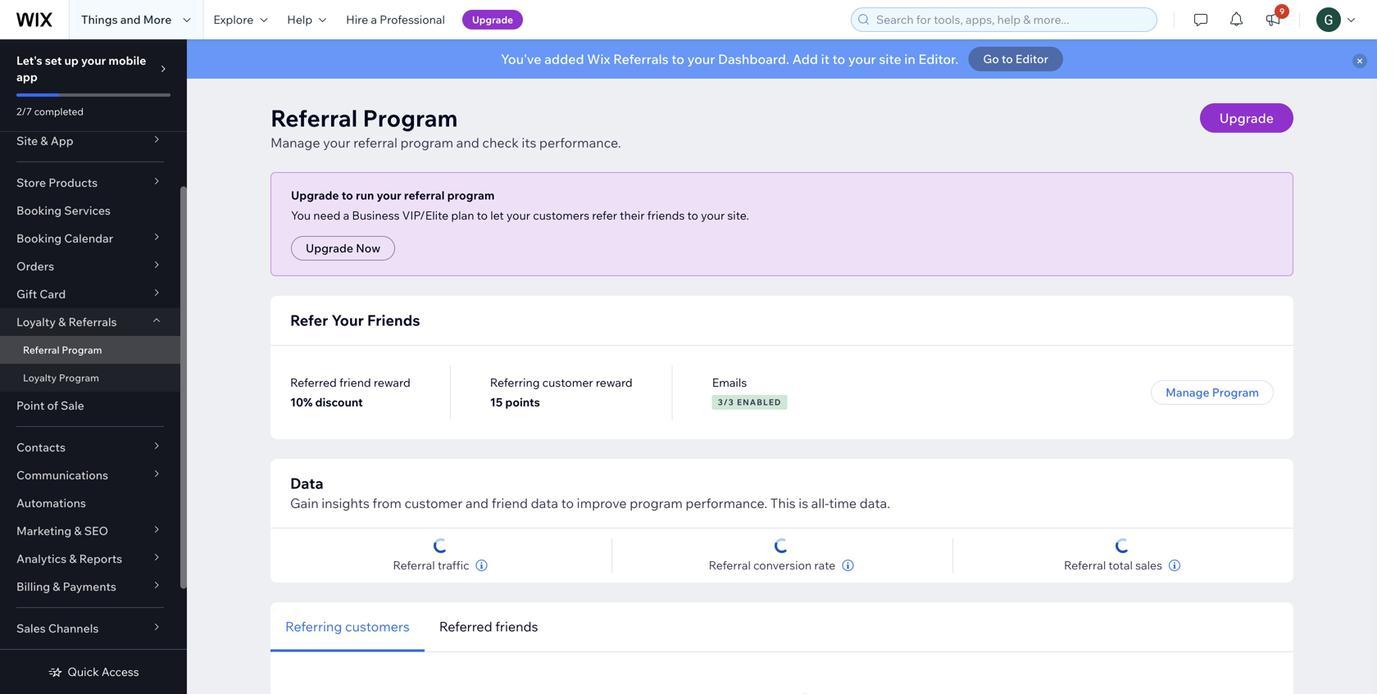 Task type: locate. For each thing, give the bounding box(es) containing it.
your right up
[[81, 53, 106, 68]]

0 horizontal spatial performance.
[[540, 134, 621, 151]]

referral inside upgrade to run your referral program you need a business vip/elite plan to let your customers refer their friends to your site.
[[404, 188, 445, 203]]

& left the reports
[[69, 552, 77, 566]]

vip/elite
[[402, 208, 449, 223]]

referral inside referral program manage your referral program and check its performance.
[[271, 104, 358, 132]]

program
[[363, 104, 458, 132], [62, 344, 102, 356], [59, 372, 99, 384], [1213, 385, 1260, 400]]

a right need
[[343, 208, 350, 223]]

refer
[[592, 208, 618, 223]]

referred for referred friend reward 10% discount
[[290, 376, 337, 390]]

loyalty & referrals button
[[0, 308, 180, 336]]

1 vertical spatial referrals
[[68, 315, 117, 329]]

0 vertical spatial friends
[[648, 208, 685, 223]]

1 vertical spatial customer
[[405, 495, 463, 512]]

1 horizontal spatial referrals
[[614, 51, 669, 67]]

& right site
[[41, 134, 48, 148]]

program up plan
[[447, 188, 495, 203]]

0 horizontal spatial referral
[[353, 134, 398, 151]]

referrals inside alert
[[614, 51, 669, 67]]

sales channels
[[16, 622, 99, 636]]

to right go
[[1002, 52, 1013, 66]]

professional
[[380, 12, 445, 27]]

sales
[[16, 622, 46, 636]]

add
[[793, 51, 818, 67]]

1 horizontal spatial performance.
[[686, 495, 768, 512]]

to right the "data"
[[561, 495, 574, 512]]

referred down traffic
[[439, 619, 493, 635]]

referred up 10%
[[290, 376, 337, 390]]

1 vertical spatial and
[[456, 134, 480, 151]]

1 horizontal spatial 3
[[729, 397, 735, 408]]

it
[[821, 51, 830, 67]]

of
[[47, 399, 58, 413]]

& inside 'billing & payments' dropdown button
[[53, 580, 60, 594]]

0 horizontal spatial upgrade button
[[462, 10, 523, 30]]

and up traffic
[[466, 495, 489, 512]]

2/7 completed
[[16, 105, 84, 118]]

run
[[356, 188, 374, 203]]

from
[[373, 495, 402, 512]]

1 horizontal spatial referral
[[404, 188, 445, 203]]

customers inside button
[[345, 619, 410, 635]]

friend
[[339, 376, 371, 390], [492, 495, 528, 512]]

emails
[[712, 376, 747, 390]]

referred inside button
[[439, 619, 493, 635]]

and
[[120, 12, 141, 27], [456, 134, 480, 151], [466, 495, 489, 512]]

0 horizontal spatial manage
[[271, 134, 320, 151]]

program up vip/elite
[[401, 134, 454, 151]]

1 vertical spatial loyalty
[[23, 372, 57, 384]]

program inside upgrade to run your referral program you need a business vip/elite plan to let your customers refer their friends to your site.
[[447, 188, 495, 203]]

loyalty inside dropdown button
[[16, 315, 56, 329]]

1 vertical spatial customers
[[345, 619, 410, 635]]

and left more
[[120, 12, 141, 27]]

& inside analytics & reports dropdown button
[[69, 552, 77, 566]]

tab list
[[271, 602, 904, 652]]

1 horizontal spatial manage
[[1166, 385, 1210, 400]]

insights
[[322, 495, 370, 512]]

program right improve
[[630, 495, 683, 512]]

program
[[401, 134, 454, 151], [447, 188, 495, 203], [630, 495, 683, 512]]

& for loyalty
[[58, 315, 66, 329]]

billing & payments
[[16, 580, 116, 594]]

2 booking from the top
[[16, 231, 62, 246]]

0 vertical spatial referral
[[353, 134, 398, 151]]

your up need
[[323, 134, 351, 151]]

app
[[51, 134, 73, 148]]

your left the dashboard.
[[688, 51, 715, 67]]

referral program link
[[0, 336, 180, 364]]

referral up vip/elite
[[404, 188, 445, 203]]

calendar
[[64, 231, 113, 246]]

& inside "loyalty & referrals" dropdown button
[[58, 315, 66, 329]]

1 horizontal spatial friends
[[648, 208, 685, 223]]

2 reward from the left
[[596, 376, 633, 390]]

site
[[16, 134, 38, 148]]

communications button
[[0, 462, 180, 490]]

refer your friends
[[290, 311, 420, 330]]

1 horizontal spatial upgrade button
[[1200, 103, 1294, 133]]

0 horizontal spatial referred
[[290, 376, 337, 390]]

0 vertical spatial and
[[120, 12, 141, 27]]

1 vertical spatial friends
[[496, 619, 538, 635]]

friend left the "data"
[[492, 495, 528, 512]]

your inside referral program manage your referral program and check its performance.
[[323, 134, 351, 151]]

friends
[[648, 208, 685, 223], [496, 619, 538, 635]]

orders button
[[0, 253, 180, 280]]

& inside site & app popup button
[[41, 134, 48, 148]]

manage inside button
[[1166, 385, 1210, 400]]

booking up the orders
[[16, 231, 62, 246]]

check
[[483, 134, 519, 151]]

billing & payments button
[[0, 573, 180, 601]]

referring customers
[[285, 619, 410, 635]]

0 vertical spatial customer
[[543, 376, 593, 390]]

1 vertical spatial referred
[[439, 619, 493, 635]]

referral inside 'link'
[[23, 344, 60, 356]]

& up referral program
[[58, 315, 66, 329]]

to inside button
[[1002, 52, 1013, 66]]

analytics
[[16, 552, 67, 566]]

to
[[672, 51, 685, 67], [833, 51, 846, 67], [1002, 52, 1013, 66], [342, 188, 353, 203], [477, 208, 488, 223], [688, 208, 699, 223], [561, 495, 574, 512]]

referring
[[490, 376, 540, 390], [285, 619, 342, 635]]

0 horizontal spatial referrals
[[68, 315, 117, 329]]

upgrade now button
[[291, 236, 395, 261]]

0 vertical spatial referring
[[490, 376, 540, 390]]

loyalty for loyalty & referrals
[[16, 315, 56, 329]]

loyalty for loyalty program
[[23, 372, 57, 384]]

reward inside referred friend reward 10% discount
[[374, 376, 411, 390]]

1 vertical spatial performance.
[[686, 495, 768, 512]]

1 vertical spatial friend
[[492, 495, 528, 512]]

friend up discount
[[339, 376, 371, 390]]

0 vertical spatial referrals
[[614, 51, 669, 67]]

0 vertical spatial manage
[[271, 134, 320, 151]]

and inside referral program manage your referral program and check its performance.
[[456, 134, 480, 151]]

0 horizontal spatial friends
[[496, 619, 538, 635]]

3
[[718, 397, 724, 408], [729, 397, 735, 408]]

& inside marketing & seo dropdown button
[[74, 524, 82, 538]]

0 horizontal spatial customers
[[345, 619, 410, 635]]

1 vertical spatial manage
[[1166, 385, 1210, 400]]

program for program
[[401, 134, 454, 151]]

access
[[102, 665, 139, 679]]

0 vertical spatial program
[[401, 134, 454, 151]]

your inside let's set up your mobile app
[[81, 53, 106, 68]]

billing
[[16, 580, 50, 594]]

1 reward from the left
[[374, 376, 411, 390]]

0 horizontal spatial customer
[[405, 495, 463, 512]]

0 vertical spatial referred
[[290, 376, 337, 390]]

1 horizontal spatial reward
[[596, 376, 633, 390]]

you've added wix referrals to your dashboard. add it to your site in editor.
[[501, 51, 959, 67]]

manage program button
[[1151, 381, 1274, 405]]

sales
[[1136, 558, 1163, 573]]

customers
[[533, 208, 590, 223], [345, 619, 410, 635]]

emails 3 / 3 enabled
[[712, 376, 782, 408]]

performance. right the its
[[540, 134, 621, 151]]

and left check
[[456, 134, 480, 151]]

manage inside referral program manage your referral program and check its performance.
[[271, 134, 320, 151]]

1 vertical spatial referring
[[285, 619, 342, 635]]

loyalty program
[[23, 372, 99, 384]]

customer
[[543, 376, 593, 390], [405, 495, 463, 512]]

friend inside referred friend reward 10% discount
[[339, 376, 371, 390]]

program inside button
[[1213, 385, 1260, 400]]

performance. inside data gain insights from customer and friend data to improve program performance. this is all-time data.
[[686, 495, 768, 512]]

1 vertical spatial a
[[343, 208, 350, 223]]

referrals down gift card popup button at the top left of page
[[68, 315, 117, 329]]

performance. inside referral program manage your referral program and check its performance.
[[540, 134, 621, 151]]

1 horizontal spatial referring
[[490, 376, 540, 390]]

0 horizontal spatial friend
[[339, 376, 371, 390]]

referral
[[353, 134, 398, 151], [404, 188, 445, 203]]

2 vertical spatial and
[[466, 495, 489, 512]]

reward for referred friend reward
[[374, 376, 411, 390]]

0 vertical spatial customers
[[533, 208, 590, 223]]

0 vertical spatial friend
[[339, 376, 371, 390]]

0 vertical spatial booking
[[16, 203, 62, 218]]

0 vertical spatial performance.
[[540, 134, 621, 151]]

customers left refer
[[533, 208, 590, 223]]

1 horizontal spatial referred
[[439, 619, 493, 635]]

0 vertical spatial a
[[371, 12, 377, 27]]

booking for booking calendar
[[16, 231, 62, 246]]

now
[[356, 241, 381, 255]]

performance. left this
[[686, 495, 768, 512]]

to right the it
[[833, 51, 846, 67]]

a
[[371, 12, 377, 27], [343, 208, 350, 223]]

loyalty up "point"
[[23, 372, 57, 384]]

1 vertical spatial upgrade button
[[1200, 103, 1294, 133]]

/
[[724, 397, 729, 408]]

to left the dashboard.
[[672, 51, 685, 67]]

automations
[[16, 496, 86, 510]]

program inside referral program manage your referral program and check its performance.
[[401, 134, 454, 151]]

& left seo
[[74, 524, 82, 538]]

referrals inside dropdown button
[[68, 315, 117, 329]]

1 horizontal spatial customer
[[543, 376, 593, 390]]

2 vertical spatial program
[[630, 495, 683, 512]]

your left site
[[849, 51, 876, 67]]

loyalty
[[16, 315, 56, 329], [23, 372, 57, 384]]

& right billing
[[53, 580, 60, 594]]

orders
[[16, 259, 54, 273]]

15
[[490, 395, 503, 410]]

1 vertical spatial referral
[[404, 188, 445, 203]]

program inside referral program manage your referral program and check its performance.
[[363, 104, 458, 132]]

points
[[505, 395, 540, 410]]

customers inside upgrade to run your referral program you need a business vip/elite plan to let your customers refer their friends to your site.
[[533, 208, 590, 223]]

a right hire
[[371, 12, 377, 27]]

1 vertical spatial program
[[447, 188, 495, 203]]

friend inside data gain insights from customer and friend data to improve program performance. this is all-time data.
[[492, 495, 528, 512]]

customers down referral traffic
[[345, 619, 410, 635]]

program inside data gain insights from customer and friend data to improve program performance. this is all-time data.
[[630, 495, 683, 512]]

reward
[[374, 376, 411, 390], [596, 376, 633, 390]]

to inside data gain insights from customer and friend data to improve program performance. this is all-time data.
[[561, 495, 574, 512]]

referring inside button
[[285, 619, 342, 635]]

referrals
[[614, 51, 669, 67], [68, 315, 117, 329]]

program inside 'link'
[[62, 344, 102, 356]]

& for billing
[[53, 580, 60, 594]]

reward inside referring customer reward 15 points
[[596, 376, 633, 390]]

store
[[16, 175, 46, 190]]

referred inside referred friend reward 10% discount
[[290, 376, 337, 390]]

0 vertical spatial loyalty
[[16, 315, 56, 329]]

booking down store
[[16, 203, 62, 218]]

1 horizontal spatial customers
[[533, 208, 590, 223]]

referral for program
[[353, 134, 398, 151]]

in
[[905, 51, 916, 67]]

booking inside dropdown button
[[16, 231, 62, 246]]

data gain insights from customer and friend data to improve program performance. this is all-time data.
[[290, 474, 891, 512]]

referring inside referring customer reward 15 points
[[490, 376, 540, 390]]

performance.
[[540, 134, 621, 151], [686, 495, 768, 512]]

referral up 'run'
[[353, 134, 398, 151]]

upgrade to run your referral program you need a business vip/elite plan to let your customers refer their friends to your site.
[[291, 188, 749, 223]]

0 horizontal spatial a
[[343, 208, 350, 223]]

booking inside "link"
[[16, 203, 62, 218]]

go to editor
[[984, 52, 1049, 66]]

to left let
[[477, 208, 488, 223]]

1 vertical spatial booking
[[16, 231, 62, 246]]

upgrade now
[[306, 241, 381, 255]]

0 horizontal spatial reward
[[374, 376, 411, 390]]

1 booking from the top
[[16, 203, 62, 218]]

referrals right wix
[[614, 51, 669, 67]]

1 horizontal spatial friend
[[492, 495, 528, 512]]

need
[[313, 208, 341, 223]]

to left 'run'
[[342, 188, 353, 203]]

payments
[[63, 580, 116, 594]]

referral traffic
[[393, 558, 470, 573]]

refer
[[290, 311, 328, 330]]

referral inside referral program manage your referral program and check its performance.
[[353, 134, 398, 151]]

loyalty down gift card
[[16, 315, 56, 329]]

0 horizontal spatial referring
[[285, 619, 342, 635]]

reward for referring customer reward
[[596, 376, 633, 390]]

0 horizontal spatial 3
[[718, 397, 724, 408]]

referral for to
[[404, 188, 445, 203]]



Task type: vqa. For each thing, say whether or not it's contained in the screenshot.
topmost program
yes



Task type: describe. For each thing, give the bounding box(es) containing it.
contacts button
[[0, 434, 180, 462]]

tab list containing referring customers
[[271, 602, 904, 652]]

referring for referring customer reward 15 points
[[490, 376, 540, 390]]

data
[[290, 474, 324, 493]]

referral for referral program
[[23, 344, 60, 356]]

booking services
[[16, 203, 111, 218]]

marketing & seo
[[16, 524, 108, 538]]

plan
[[451, 208, 474, 223]]

quick access button
[[48, 665, 139, 680]]

referred friend reward 10% discount
[[290, 376, 411, 410]]

store products
[[16, 175, 98, 190]]

point of sale
[[16, 399, 84, 413]]

hire
[[346, 12, 368, 27]]

improve
[[577, 495, 627, 512]]

your right let
[[507, 208, 531, 223]]

added
[[545, 51, 584, 67]]

contacts
[[16, 440, 66, 455]]

gain
[[290, 495, 319, 512]]

Search for tools, apps, help & more... field
[[872, 8, 1152, 31]]

all-
[[812, 495, 829, 512]]

referral total sales
[[1064, 558, 1163, 573]]

0 vertical spatial upgrade button
[[462, 10, 523, 30]]

things
[[81, 12, 118, 27]]

sales channels button
[[0, 615, 180, 643]]

you've added wix referrals to your dashboard. add it to your site in editor. alert
[[187, 39, 1378, 79]]

site & app
[[16, 134, 73, 148]]

help button
[[277, 0, 336, 39]]

booking calendar
[[16, 231, 113, 246]]

hire a professional link
[[336, 0, 455, 39]]

point
[[16, 399, 45, 413]]

discount
[[315, 395, 363, 410]]

program for manage program
[[1213, 385, 1260, 400]]

seo
[[84, 524, 108, 538]]

and inside data gain insights from customer and friend data to improve program performance. this is all-time data.
[[466, 495, 489, 512]]

go to editor button
[[969, 47, 1064, 71]]

& for marketing
[[74, 524, 82, 538]]

program for referral program
[[62, 344, 102, 356]]

upgrade inside upgrade to run your referral program you need a business vip/elite plan to let your customers refer their friends to your site.
[[291, 188, 339, 203]]

your
[[332, 311, 364, 330]]

conversion
[[754, 558, 812, 573]]

automations link
[[0, 490, 180, 517]]

2 3 from the left
[[729, 397, 735, 408]]

is
[[799, 495, 809, 512]]

site.
[[728, 208, 749, 223]]

2/7
[[16, 105, 32, 118]]

completed
[[34, 105, 84, 118]]

friends
[[367, 311, 420, 330]]

referral for referral conversion rate
[[709, 558, 751, 573]]

program for referral program manage your referral program and check its performance.
[[363, 104, 458, 132]]

sidebar element
[[0, 39, 187, 695]]

go
[[984, 52, 1000, 66]]

referral for referral program manage your referral program and check its performance.
[[271, 104, 358, 132]]

referred friends button
[[425, 602, 553, 652]]

referral conversion rate
[[709, 558, 836, 573]]

total
[[1109, 558, 1133, 573]]

quick
[[68, 665, 99, 679]]

its
[[522, 134, 537, 151]]

customer inside referring customer reward 15 points
[[543, 376, 593, 390]]

referring for referring customers
[[285, 619, 342, 635]]

manage program
[[1166, 385, 1260, 400]]

store products button
[[0, 169, 180, 197]]

referring customers button
[[271, 602, 425, 652]]

referral program
[[23, 344, 102, 356]]

mobile
[[109, 53, 146, 68]]

9 button
[[1255, 0, 1292, 39]]

your left the site.
[[701, 208, 725, 223]]

1 horizontal spatial a
[[371, 12, 377, 27]]

referral for referral total sales
[[1064, 558, 1106, 573]]

you
[[291, 208, 311, 223]]

referral for referral traffic
[[393, 558, 435, 573]]

to left the site.
[[688, 208, 699, 223]]

& for analytics
[[69, 552, 77, 566]]

editor.
[[919, 51, 959, 67]]

set
[[45, 53, 62, 68]]

loyalty & referrals
[[16, 315, 117, 329]]

booking for booking services
[[16, 203, 62, 218]]

gift card
[[16, 287, 66, 301]]

sale
[[61, 399, 84, 413]]

enabled
[[737, 397, 782, 408]]

loyalty program link
[[0, 364, 180, 392]]

program for to
[[447, 188, 495, 203]]

let's set up your mobile app
[[16, 53, 146, 84]]

referred for referred friends
[[439, 619, 493, 635]]

booking services link
[[0, 197, 180, 225]]

card
[[40, 287, 66, 301]]

program for loyalty program
[[59, 372, 99, 384]]

site
[[879, 51, 902, 67]]

channels
[[48, 622, 99, 636]]

& for site
[[41, 134, 48, 148]]

quick access
[[68, 665, 139, 679]]

1 3 from the left
[[718, 397, 724, 408]]

referred friends
[[439, 619, 538, 635]]

let
[[491, 208, 504, 223]]

their
[[620, 208, 645, 223]]

customer inside data gain insights from customer and friend data to improve program performance. this is all-time data.
[[405, 495, 463, 512]]

app
[[16, 70, 38, 84]]

a inside upgrade to run your referral program you need a business vip/elite plan to let your customers refer their friends to your site.
[[343, 208, 350, 223]]

you've
[[501, 51, 542, 67]]

reports
[[79, 552, 122, 566]]

friends inside button
[[496, 619, 538, 635]]

gift card button
[[0, 280, 180, 308]]

up
[[64, 53, 79, 68]]

friends inside upgrade to run your referral program you need a business vip/elite plan to let your customers refer their friends to your site.
[[648, 208, 685, 223]]

more
[[143, 12, 172, 27]]

your up business
[[377, 188, 402, 203]]

analytics & reports
[[16, 552, 122, 566]]



